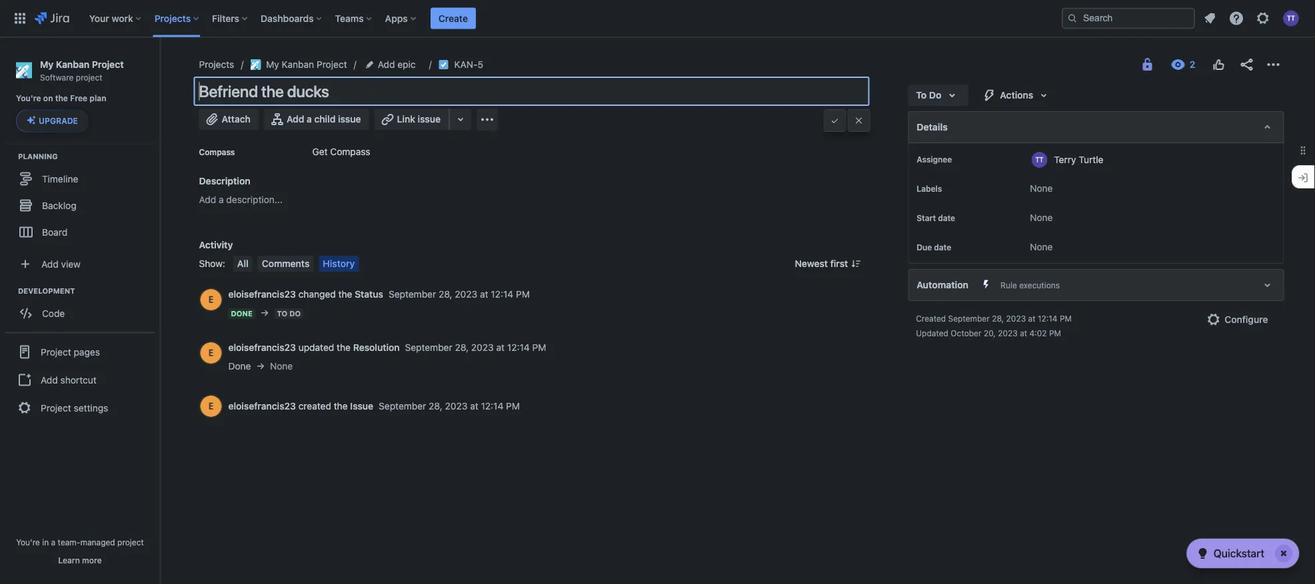 Task type: vqa. For each thing, say whether or not it's contained in the screenshot.
Newest first
yes



Task type: locate. For each thing, give the bounding box(es) containing it.
menu bar
[[231, 256, 362, 272]]

the for changed
[[338, 289, 352, 300]]

jira image
[[35, 10, 69, 26], [35, 10, 69, 26]]

actions
[[1000, 90, 1034, 101]]

do down changed
[[289, 310, 301, 318]]

the for updated
[[337, 342, 351, 353]]

a left child
[[307, 114, 312, 125]]

learn
[[58, 556, 80, 565]]

0 vertical spatial done
[[231, 310, 253, 318]]

upgrade button
[[17, 110, 88, 132]]

2023 for eloisefrancis23 created the issue september 28, 2023 at 12:14 pm
[[445, 401, 468, 412]]

a inside button
[[307, 114, 312, 125]]

0 vertical spatial project
[[76, 73, 102, 82]]

0 vertical spatial date
[[938, 213, 955, 223]]

create
[[439, 13, 468, 24]]

link
[[397, 114, 415, 125]]

done
[[231, 310, 253, 318], [228, 361, 251, 372]]

actions button
[[974, 85, 1060, 106]]

your profile and settings image
[[1283, 10, 1299, 26]]

all
[[237, 258, 248, 269]]

shortcut
[[60, 375, 96, 386]]

eloisefrancis23 left updated
[[228, 342, 296, 353]]

my right my kanban project icon
[[266, 59, 279, 70]]

0 horizontal spatial a
[[51, 538, 55, 547]]

projects up sidebar navigation icon
[[155, 13, 191, 24]]

project pages link
[[5, 338, 155, 367]]

notifications image
[[1202, 10, 1218, 26]]

add
[[378, 59, 395, 70], [287, 114, 304, 125], [199, 194, 216, 205], [41, 259, 59, 270], [41, 375, 58, 386]]

add down the description
[[199, 194, 216, 205]]

the for created
[[334, 401, 348, 412]]

check image
[[1195, 546, 1211, 562]]

description...
[[226, 194, 283, 205]]

the left status
[[338, 289, 352, 300]]

0 vertical spatial you're
[[16, 94, 41, 103]]

0 horizontal spatial to
[[277, 310, 288, 318]]

search image
[[1067, 13, 1078, 24]]

2 my from the left
[[266, 59, 279, 70]]

issue inside button
[[338, 114, 361, 125]]

to
[[916, 90, 927, 101], [277, 310, 288, 318]]

1 horizontal spatial to do
[[916, 90, 942, 101]]

projects
[[155, 13, 191, 24], [199, 59, 234, 70]]

board link
[[7, 219, 153, 246]]

add app image
[[479, 112, 495, 128]]

activity
[[199, 240, 233, 251]]

the
[[55, 94, 68, 103], [338, 289, 352, 300], [337, 342, 351, 353], [334, 401, 348, 412]]

details
[[917, 122, 948, 133]]

1 my from the left
[[40, 59, 53, 70]]

20,
[[984, 329, 996, 338]]

0 horizontal spatial issue
[[338, 114, 361, 125]]

link web pages and more image
[[453, 111, 469, 127]]

updated
[[916, 329, 949, 338]]

2 vertical spatial a
[[51, 538, 55, 547]]

september
[[389, 289, 436, 300], [948, 314, 990, 323], [405, 342, 453, 353], [379, 401, 426, 412]]

add inside popup button
[[378, 59, 395, 70]]

0 vertical spatial to do
[[916, 90, 942, 101]]

date
[[938, 213, 955, 223], [934, 243, 951, 252]]

0 horizontal spatial my
[[40, 59, 53, 70]]

1 horizontal spatial kanban
[[282, 59, 314, 70]]

issue right link
[[418, 114, 441, 125]]

history
[[323, 258, 355, 269]]

code
[[42, 308, 65, 319]]

rule
[[1001, 281, 1017, 290]]

planning group
[[7, 151, 159, 250]]

the for on
[[55, 94, 68, 103]]

kanban up software at the top of page
[[56, 59, 89, 70]]

2023
[[455, 289, 478, 300], [1006, 314, 1026, 323], [998, 329, 1018, 338], [471, 342, 494, 353], [445, 401, 468, 412]]

created september 28, 2023 at 12:14 pm updated october 20, 2023 at 4:02 pm
[[916, 314, 1072, 338]]

my for my kanban project software project
[[40, 59, 53, 70]]

eloisefrancis23 left created
[[228, 401, 296, 412]]

planning
[[18, 152, 58, 161]]

create button
[[431, 8, 476, 29]]

1 vertical spatial date
[[934, 243, 951, 252]]

to do
[[916, 90, 942, 101], [277, 310, 301, 318]]

3 eloisefrancis23 from the top
[[228, 401, 296, 412]]

project up plan
[[92, 59, 124, 70]]

newest first image
[[851, 259, 862, 269]]

1 vertical spatial projects
[[199, 59, 234, 70]]

1 kanban from the left
[[56, 59, 89, 70]]

project inside my kanban project software project
[[76, 73, 102, 82]]

the right updated
[[337, 342, 351, 353]]

project up plan
[[76, 73, 102, 82]]

1 horizontal spatial issue
[[418, 114, 441, 125]]

add left epic at the left top of page
[[378, 59, 395, 70]]

12:14
[[491, 289, 514, 300], [1038, 314, 1058, 323], [507, 342, 530, 353], [481, 401, 504, 412]]

to inside to do dropdown button
[[916, 90, 927, 101]]

2 issue from the left
[[418, 114, 441, 125]]

project right managed
[[117, 538, 144, 547]]

september up the october
[[948, 314, 990, 323]]

1 horizontal spatial to
[[916, 90, 927, 101]]

0 vertical spatial do
[[929, 90, 942, 101]]

eloisefrancis23 down all button
[[228, 289, 296, 300]]

you're left the on
[[16, 94, 41, 103]]

board
[[42, 227, 67, 238]]

to do up details
[[916, 90, 942, 101]]

project inside the my kanban project link
[[317, 59, 347, 70]]

your work button
[[85, 8, 147, 29]]

to up details
[[916, 90, 927, 101]]

labels
[[917, 184, 942, 193]]

team-
[[58, 538, 80, 547]]

0 vertical spatial to
[[916, 90, 927, 101]]

1 horizontal spatial a
[[219, 194, 224, 205]]

add inside group
[[41, 375, 58, 386]]

pm for eloisefrancis23 updated the resolution september 28, 2023 at 12:14 pm
[[532, 342, 546, 353]]

project inside project settings 'link'
[[41, 403, 71, 414]]

add epic button
[[363, 57, 420, 73]]

2 you're from the top
[[16, 538, 40, 547]]

managed
[[80, 538, 115, 547]]

executions
[[1020, 281, 1060, 290]]

1 horizontal spatial do
[[929, 90, 942, 101]]

pages
[[74, 347, 100, 358]]

0 horizontal spatial project
[[76, 73, 102, 82]]

task image
[[438, 59, 449, 70]]

2023 for eloisefrancis23 changed the status september 28, 2023 at 12:14 pm
[[455, 289, 478, 300]]

issue
[[350, 401, 373, 412]]

to down comments button
[[277, 310, 288, 318]]

kanban for my kanban project software project
[[56, 59, 89, 70]]

0 horizontal spatial do
[[289, 310, 301, 318]]

primary element
[[8, 0, 1062, 37]]

12:14 inside created september 28, 2023 at 12:14 pm updated october 20, 2023 at 4:02 pm
[[1038, 314, 1058, 323]]

a for child
[[307, 114, 312, 125]]

1 vertical spatial eloisefrancis23
[[228, 342, 296, 353]]

date right start
[[938, 213, 955, 223]]

project up add shortcut
[[41, 347, 71, 358]]

configure
[[1225, 314, 1268, 325]]

add for add view
[[41, 259, 59, 270]]

my kanban project software project
[[40, 59, 124, 82]]

add for add a description...
[[199, 194, 216, 205]]

0 vertical spatial eloisefrancis23
[[228, 289, 296, 300]]

project down add shortcut
[[41, 403, 71, 414]]

september right issue
[[379, 401, 426, 412]]

projects for projects popup button
[[155, 13, 191, 24]]

4:02
[[1030, 329, 1047, 338]]

date right due
[[934, 243, 951, 252]]

project pages
[[41, 347, 100, 358]]

planning image
[[2, 148, 18, 164]]

eloisefrancis23
[[228, 289, 296, 300], [228, 342, 296, 353], [228, 401, 296, 412]]

appswitcher icon image
[[12, 10, 28, 26]]

0 horizontal spatial compass
[[199, 147, 235, 157]]

28, for eloisefrancis23 created the issue september 28, 2023 at 12:14 pm
[[429, 401, 443, 412]]

do up details
[[929, 90, 942, 101]]

group
[[5, 332, 155, 427]]

1 horizontal spatial compass
[[330, 146, 370, 157]]

a right in
[[51, 538, 55, 547]]

compass up the description
[[199, 147, 235, 157]]

kan-5 link
[[454, 57, 483, 73]]

comments button
[[258, 256, 314, 272]]

1 vertical spatial do
[[289, 310, 301, 318]]

the left issue
[[334, 401, 348, 412]]

your work
[[89, 13, 133, 24]]

12:14 for eloisefrancis23 updated the resolution september 28, 2023 at 12:14 pm
[[507, 342, 530, 353]]

quickstart button
[[1187, 539, 1299, 569]]

at for eloisefrancis23 updated the resolution september 28, 2023 at 12:14 pm
[[496, 342, 505, 353]]

2 horizontal spatial a
[[307, 114, 312, 125]]

2 vertical spatial eloisefrancis23
[[228, 401, 296, 412]]

projects left my kanban project icon
[[199, 59, 234, 70]]

2 eloisefrancis23 from the top
[[228, 342, 296, 353]]

to do down changed
[[277, 310, 301, 318]]

1 vertical spatial to do
[[277, 310, 301, 318]]

you're for you're in a team-managed project
[[16, 538, 40, 547]]

you're left in
[[16, 538, 40, 547]]

2 kanban from the left
[[282, 59, 314, 70]]

1 vertical spatial to
[[277, 310, 288, 318]]

add left view
[[41, 259, 59, 270]]

do
[[929, 90, 942, 101], [289, 310, 301, 318]]

kanban inside my kanban project software project
[[56, 59, 89, 70]]

1 horizontal spatial projects
[[199, 59, 234, 70]]

cancel summary image
[[854, 115, 864, 126]]

learn more button
[[58, 555, 102, 566]]

0 horizontal spatial projects
[[155, 13, 191, 24]]

add for add shortcut
[[41, 375, 58, 386]]

0 horizontal spatial kanban
[[56, 59, 89, 70]]

september right resolution
[[405, 342, 453, 353]]

1 vertical spatial a
[[219, 194, 224, 205]]

dashboards button
[[257, 8, 327, 29]]

due
[[917, 243, 932, 252]]

12:14 for eloisefrancis23 created the issue september 28, 2023 at 12:14 pm
[[481, 401, 504, 412]]

the right the on
[[55, 94, 68, 103]]

plan
[[90, 94, 106, 103]]

at
[[480, 289, 488, 300], [1028, 314, 1036, 323], [1020, 329, 1028, 338], [496, 342, 505, 353], [470, 401, 479, 412]]

compass
[[330, 146, 370, 157], [199, 147, 235, 157]]

add left child
[[287, 114, 304, 125]]

28, for eloisefrancis23 changed the status september 28, 2023 at 12:14 pm
[[439, 289, 452, 300]]

filters button
[[208, 8, 253, 29]]

projects button
[[151, 8, 204, 29]]

add inside dropdown button
[[41, 259, 59, 270]]

2023 for eloisefrancis23 updated the resolution september 28, 2023 at 12:14 pm
[[471, 342, 494, 353]]

0 horizontal spatial to do
[[277, 310, 301, 318]]

to do button
[[908, 85, 968, 106]]

1 vertical spatial you're
[[16, 538, 40, 547]]

0 vertical spatial a
[[307, 114, 312, 125]]

1 vertical spatial project
[[117, 538, 144, 547]]

1 horizontal spatial my
[[266, 59, 279, 70]]

add view
[[41, 259, 81, 270]]

compass right get
[[330, 146, 370, 157]]

a down the description
[[219, 194, 224, 205]]

0 vertical spatial projects
[[155, 13, 191, 24]]

eloisefrancis23 created the issue september 28, 2023 at 12:14 pm
[[228, 401, 520, 412]]

september right status
[[389, 289, 436, 300]]

issue right child
[[338, 114, 361, 125]]

kan-
[[454, 59, 478, 70]]

september for eloisefrancis23 updated the resolution september 28, 2023 at 12:14 pm
[[405, 342, 453, 353]]

my up software at the top of page
[[40, 59, 53, 70]]

add left shortcut
[[41, 375, 58, 386]]

project
[[92, 59, 124, 70], [317, 59, 347, 70], [41, 347, 71, 358], [41, 403, 71, 414]]

newest first button
[[787, 256, 870, 272]]

project down teams
[[317, 59, 347, 70]]

projects inside popup button
[[155, 13, 191, 24]]

project
[[76, 73, 102, 82], [117, 538, 144, 547]]

1 eloisefrancis23 from the top
[[228, 289, 296, 300]]

details element
[[908, 111, 1284, 143]]

project settings link
[[5, 394, 155, 423]]

automation
[[917, 280, 969, 291]]

kanban right my kanban project icon
[[282, 59, 314, 70]]

my inside my kanban project software project
[[40, 59, 53, 70]]

1 you're from the top
[[16, 94, 41, 103]]

software
[[40, 73, 74, 82]]

28,
[[439, 289, 452, 300], [992, 314, 1004, 323], [455, 342, 469, 353], [429, 401, 443, 412]]

banner
[[0, 0, 1315, 37]]

my kanban project image
[[250, 59, 261, 70]]

1 issue from the left
[[338, 114, 361, 125]]



Task type: describe. For each thing, give the bounding box(es) containing it.
5
[[478, 59, 483, 70]]

terry
[[1054, 154, 1076, 165]]

add shortcut button
[[5, 367, 155, 394]]

on
[[43, 94, 53, 103]]

automation element
[[908, 269, 1284, 301]]

turtle
[[1079, 154, 1104, 165]]

development image
[[2, 283, 18, 299]]

september for eloisefrancis23 changed the status september 28, 2023 at 12:14 pm
[[389, 289, 436, 300]]

Search field
[[1062, 8, 1195, 29]]

vote options: no one has voted for this issue yet. image
[[1211, 57, 1227, 73]]

labels pin to top. only you can see pinned fields. image
[[945, 183, 956, 194]]

eloisefrancis23 changed the status september 28, 2023 at 12:14 pm
[[228, 289, 530, 300]]

quickstart
[[1214, 548, 1265, 560]]

description
[[199, 176, 250, 187]]

assignee
[[917, 155, 952, 164]]

Befriend the ducks text field
[[194, 77, 870, 106]]

date for start date
[[938, 213, 955, 223]]

link issue button
[[374, 109, 450, 130]]

upgrade
[[39, 116, 78, 126]]

epic
[[398, 59, 416, 70]]

created
[[299, 401, 331, 412]]

comments
[[262, 258, 310, 269]]

code link
[[7, 300, 153, 327]]

teams button
[[331, 8, 377, 29]]

terry turtle
[[1054, 154, 1104, 165]]

kanban for my kanban project
[[282, 59, 314, 70]]

28, for eloisefrancis23 updated the resolution september 28, 2023 at 12:14 pm
[[455, 342, 469, 353]]

rule executions
[[1001, 281, 1060, 290]]

attach button
[[199, 109, 259, 130]]

apps
[[385, 13, 408, 24]]

project inside my kanban project software project
[[92, 59, 124, 70]]

copy link to issue image
[[481, 59, 491, 69]]

you're on the free plan
[[16, 94, 106, 103]]

development
[[18, 287, 75, 295]]

issue inside button
[[418, 114, 441, 125]]

you're in a team-managed project
[[16, 538, 144, 547]]

kan-5
[[454, 59, 483, 70]]

a for description...
[[219, 194, 224, 205]]

add for add epic
[[378, 59, 395, 70]]

sidebar navigation image
[[145, 53, 175, 80]]

settings
[[74, 403, 108, 414]]

created
[[916, 314, 946, 323]]

dismiss quickstart image
[[1273, 543, 1295, 565]]

get
[[312, 146, 328, 157]]

pm for eloisefrancis23 created the issue september 28, 2023 at 12:14 pm
[[506, 401, 520, 412]]

help image
[[1229, 10, 1245, 26]]

eloisefrancis23 for eloisefrancis23 updated the resolution september 28, 2023 at 12:14 pm
[[228, 342, 296, 353]]

you're for you're on the free plan
[[16, 94, 41, 103]]

my kanban project
[[266, 59, 347, 70]]

project inside project pages 'link'
[[41, 347, 71, 358]]

newest
[[795, 258, 828, 269]]

status
[[355, 289, 383, 300]]

date for due date
[[934, 243, 951, 252]]

eloisefrancis23 for eloisefrancis23 changed the status september 28, 2023 at 12:14 pm
[[228, 289, 296, 300]]

development group
[[7, 286, 159, 331]]

all button
[[233, 256, 252, 272]]

apps button
[[381, 8, 421, 29]]

newest first
[[795, 258, 848, 269]]

12:14 for eloisefrancis23 changed the status september 28, 2023 at 12:14 pm
[[491, 289, 514, 300]]

show:
[[199, 258, 225, 269]]

add a description...
[[199, 194, 283, 205]]

project settings
[[41, 403, 108, 414]]

child
[[314, 114, 336, 125]]

group containing project pages
[[5, 332, 155, 427]]

october
[[951, 329, 982, 338]]

menu bar containing all
[[231, 256, 362, 272]]

share image
[[1239, 57, 1255, 73]]

your
[[89, 13, 109, 24]]

do inside dropdown button
[[929, 90, 942, 101]]

configure link
[[1198, 309, 1276, 331]]

start date
[[917, 213, 955, 223]]

at for eloisefrancis23 created the issue september 28, 2023 at 12:14 pm
[[470, 401, 479, 412]]

link issue
[[397, 114, 441, 125]]

to do inside dropdown button
[[916, 90, 942, 101]]

my kanban project link
[[250, 57, 347, 73]]

settings image
[[1255, 10, 1271, 26]]

actions image
[[1266, 57, 1282, 73]]

resolution
[[353, 342, 400, 353]]

add epic
[[378, 59, 416, 70]]

filters
[[212, 13, 239, 24]]

backlog
[[42, 200, 76, 211]]

get compass
[[312, 146, 370, 157]]

attach
[[222, 114, 251, 125]]

at for eloisefrancis23 changed the status september 28, 2023 at 12:14 pm
[[480, 289, 488, 300]]

timeline
[[42, 173, 78, 184]]

projects link
[[199, 57, 234, 73]]

pm for eloisefrancis23 changed the status september 28, 2023 at 12:14 pm
[[516, 289, 530, 300]]

first
[[831, 258, 848, 269]]

timeline link
[[7, 166, 153, 192]]

28, inside created september 28, 2023 at 12:14 pm updated october 20, 2023 at 4:02 pm
[[992, 314, 1004, 323]]

my for my kanban project
[[266, 59, 279, 70]]

banner containing your work
[[0, 0, 1315, 37]]

history button
[[319, 256, 359, 272]]

add for add a child issue
[[287, 114, 304, 125]]

backlog link
[[7, 192, 153, 219]]

learn more
[[58, 556, 102, 565]]

dashboards
[[261, 13, 314, 24]]

1 horizontal spatial project
[[117, 538, 144, 547]]

add a child issue button
[[264, 109, 369, 130]]

confirm summary image
[[830, 115, 840, 126]]

view
[[61, 259, 81, 270]]

eloisefrancis23 for eloisefrancis23 created the issue september 28, 2023 at 12:14 pm
[[228, 401, 296, 412]]

september for eloisefrancis23 created the issue september 28, 2023 at 12:14 pm
[[379, 401, 426, 412]]

add view button
[[8, 251, 152, 278]]

1 vertical spatial done
[[228, 361, 251, 372]]

changed
[[299, 289, 336, 300]]

september inside created september 28, 2023 at 12:14 pm updated october 20, 2023 at 4:02 pm
[[948, 314, 990, 323]]

updated
[[299, 342, 334, 353]]

start
[[917, 213, 936, 223]]

projects for projects 'link'
[[199, 59, 234, 70]]

add a child issue
[[287, 114, 361, 125]]



